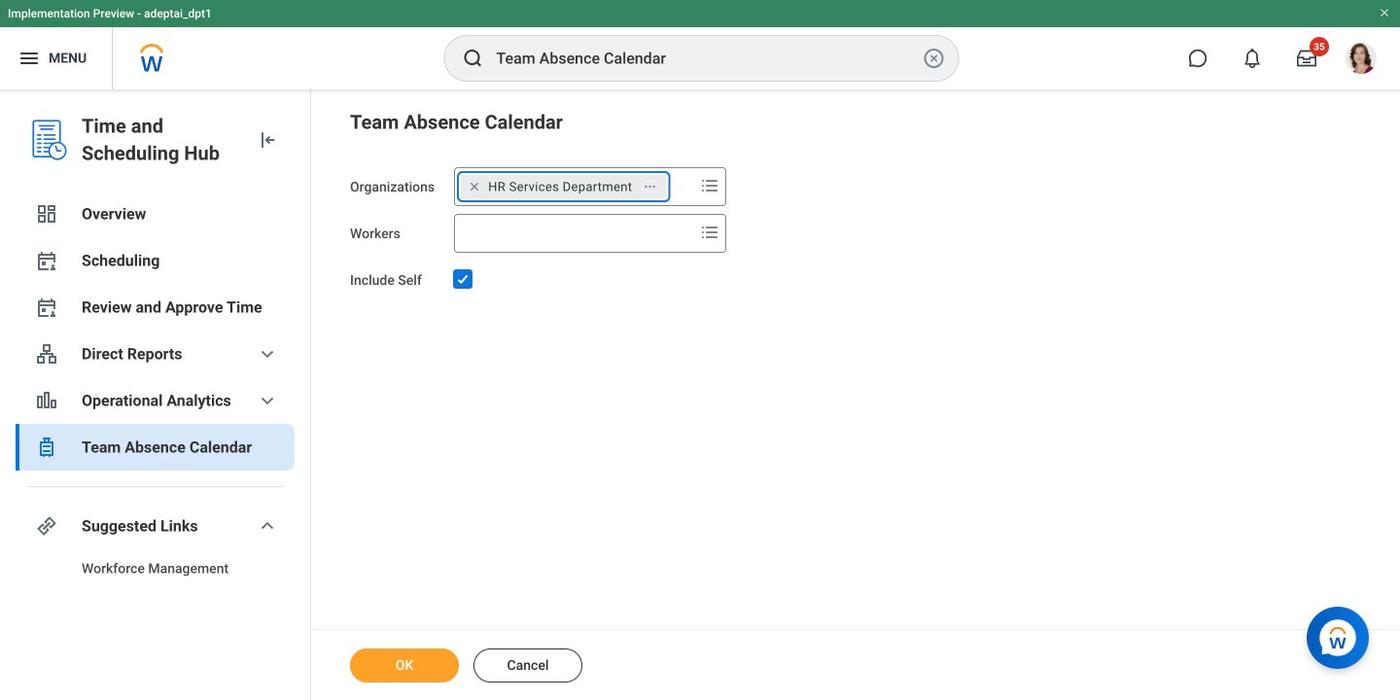 Task type: vqa. For each thing, say whether or not it's contained in the screenshot.
View Printable Version (Pdf) icon
no



Task type: locate. For each thing, give the bounding box(es) containing it.
hr services department element
[[488, 178, 632, 195]]

hr services department, press delete to clear value. option
[[461, 175, 666, 198]]

1 vertical spatial calendar user solid image
[[35, 296, 58, 319]]

search image
[[461, 47, 485, 70]]

banner
[[0, 0, 1400, 89]]

x circle image
[[922, 47, 945, 70]]

calendar user solid image
[[35, 249, 58, 272], [35, 296, 58, 319]]

prompts image
[[698, 221, 722, 244]]

calendar user solid image down dashboard icon
[[35, 249, 58, 272]]

prompts image
[[698, 174, 722, 197]]

2 calendar user solid image from the top
[[35, 296, 58, 319]]

profile logan mcneil image
[[1346, 43, 1377, 78]]

inbox large image
[[1297, 49, 1316, 68]]

justify image
[[18, 47, 41, 70]]

0 vertical spatial calendar user solid image
[[35, 249, 58, 272]]

view team image
[[35, 342, 58, 366]]

task timeoff image
[[35, 436, 58, 459]]

calendar user solid image up view team icon
[[35, 296, 58, 319]]

link image
[[35, 514, 58, 538]]



Task type: describe. For each thing, give the bounding box(es) containing it.
Search field
[[455, 216, 694, 251]]

notifications large image
[[1243, 49, 1262, 68]]

x small image
[[465, 177, 484, 196]]

transformation import image
[[256, 128, 279, 152]]

Search Workday  search field
[[496, 37, 918, 80]]

chart image
[[35, 389, 58, 412]]

close environment banner image
[[1379, 7, 1390, 18]]

chevron down small image
[[256, 514, 279, 538]]

check small image
[[451, 267, 475, 291]]

1 calendar user solid image from the top
[[35, 249, 58, 272]]

time and scheduling hub element
[[82, 113, 240, 167]]

dashboard image
[[35, 202, 58, 226]]

related actions image
[[643, 180, 657, 193]]

navigation pane region
[[0, 89, 311, 700]]



